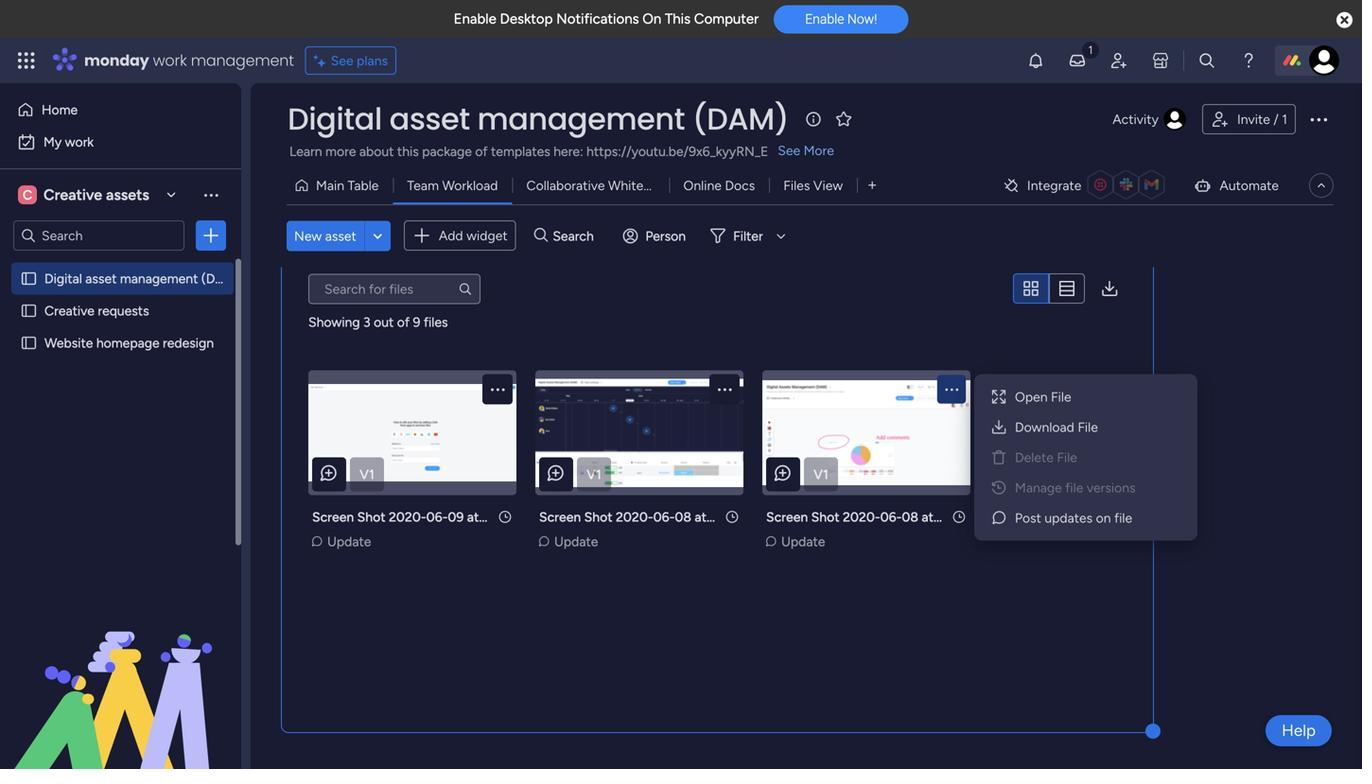 Task type: locate. For each thing, give the bounding box(es) containing it.
2 2020- from the left
[[616, 509, 653, 525]]

help button
[[1266, 715, 1332, 747]]

options image
[[1308, 108, 1330, 131], [202, 226, 220, 245]]

2 screen from the left
[[539, 509, 581, 525]]

1 horizontal spatial asset
[[325, 228, 357, 244]]

2 horizontal spatial 06-
[[881, 509, 902, 525]]

angle down image
[[373, 229, 382, 243]]

see left plans
[[331, 53, 354, 69]]

at
[[467, 509, 479, 525], [695, 509, 707, 525], [922, 509, 934, 525]]

None search field
[[308, 274, 481, 304]]

3 at from the left
[[922, 509, 934, 525]]

0 vertical spatial options image
[[1308, 108, 1330, 131]]

enable left now!
[[805, 11, 844, 27]]

learn more about this package of templates here: https://youtu.be/9x6_kyyrn_e see more
[[290, 142, 834, 159]]

Search field
[[548, 223, 605, 249]]

2 file actions image from the left
[[715, 380, 734, 399]]

file right on
[[1115, 510, 1133, 526]]

0 horizontal spatial v1
[[360, 466, 375, 483]]

1 horizontal spatial file actions image
[[715, 380, 734, 399]]

at left "11.06.17.png"
[[922, 509, 934, 525]]

filter button
[[703, 221, 793, 251]]

public board image
[[20, 302, 38, 320]]

(dam)
[[692, 98, 789, 140], [201, 271, 240, 287]]

2 enable from the left
[[805, 11, 844, 27]]

1 vertical spatial file
[[1115, 510, 1133, 526]]

v1
[[360, 466, 375, 483], [587, 466, 602, 483], [814, 466, 829, 483]]

of inside learn more about this package of templates here: https://youtu.be/9x6_kyyrn_e see more
[[475, 143, 488, 159]]

automate button
[[1186, 170, 1287, 201]]

0 vertical spatial file
[[1051, 389, 1072, 405]]

2 update button from the left
[[536, 531, 604, 552]]

0 horizontal spatial screen
[[312, 509, 354, 525]]

06- for 11.08.33.png
[[653, 509, 675, 525]]

0 horizontal spatial options image
[[202, 226, 220, 245]]

1 horizontal spatial (dam)
[[692, 98, 789, 140]]

0 horizontal spatial at
[[467, 509, 479, 525]]

v1 up screen shot 2020-06-09 at 17.51.54.png
[[360, 466, 375, 483]]

enable now! button
[[774, 5, 909, 33]]

asset up creative requests
[[85, 271, 117, 287]]

file actions image
[[488, 380, 507, 399], [715, 380, 734, 399]]

at for 11.06.17.png
[[922, 509, 934, 525]]

file actions image for 11.08.33.png
[[715, 380, 734, 399]]

add widget button
[[404, 220, 516, 251]]

2 vertical spatial file
[[1057, 449, 1078, 466]]

creative inside workspace selection element
[[44, 186, 102, 204]]

06- for 11.06.17.png
[[881, 509, 902, 525]]

3
[[363, 314, 371, 330]]

1 vertical spatial digital
[[44, 271, 82, 287]]

v1 for screen shot 2020-06-08 at 11.06.17.png
[[814, 466, 829, 483]]

notifications
[[556, 10, 639, 27]]

3 v1 from the left
[[814, 466, 829, 483]]

workspace options image
[[202, 185, 220, 204]]

package
[[422, 143, 472, 159]]

select product image
[[17, 51, 36, 70]]

1 horizontal spatial options image
[[1308, 108, 1330, 131]]

collapse board header image
[[1314, 178, 1329, 193]]

at left 11.08.33.png
[[695, 509, 707, 525]]

2 update from the left
[[554, 534, 598, 550]]

0 horizontal spatial update
[[327, 534, 371, 550]]

team
[[407, 177, 439, 193]]

file inside open file menu item
[[1051, 389, 1072, 405]]

desktop
[[500, 10, 553, 27]]

1 vertical spatial asset
[[325, 228, 357, 244]]

screen shot 2020-06-08 at 11.06.17.png
[[766, 509, 1009, 525]]

file right open at the right bottom
[[1051, 389, 1072, 405]]

1 at from the left
[[467, 509, 479, 525]]

digital up more
[[288, 98, 382, 140]]

1 horizontal spatial at
[[695, 509, 707, 525]]

3 update button from the left
[[763, 531, 831, 552]]

enable
[[454, 10, 497, 27], [805, 11, 844, 27]]

2 shot from the left
[[584, 509, 613, 525]]

see inside button
[[331, 53, 354, 69]]

1 public board image from the top
[[20, 270, 38, 288]]

0 horizontal spatial digital
[[44, 271, 82, 287]]

09
[[448, 509, 464, 525]]

1 vertical spatial creative
[[44, 303, 95, 319]]

public board image up public board icon
[[20, 270, 38, 288]]

file inside delete file 'menu item'
[[1057, 449, 1078, 466]]

0 vertical spatial asset
[[389, 98, 470, 140]]

asset right new
[[325, 228, 357, 244]]

new
[[294, 228, 322, 244]]

1 horizontal spatial digital asset management (dam)
[[288, 98, 789, 140]]

2 v1 from the left
[[587, 466, 602, 483]]

(dam) up docs at the right of the page
[[692, 98, 789, 140]]

3 2020- from the left
[[843, 509, 881, 525]]

workspace image
[[18, 185, 37, 205]]

0 vertical spatial creative
[[44, 186, 102, 204]]

1 06- from the left
[[426, 509, 448, 525]]

my work
[[44, 134, 94, 150]]

digital up creative requests
[[44, 271, 82, 287]]

creative
[[44, 186, 102, 204], [44, 303, 95, 319]]

1 vertical spatial options image
[[202, 226, 220, 245]]

08 left 11.08.33.png
[[675, 509, 692, 525]]

06- left 11.08.33.png
[[653, 509, 675, 525]]

0 horizontal spatial shot
[[357, 509, 386, 525]]

0 vertical spatial file
[[1066, 480, 1084, 496]]

0 vertical spatial of
[[475, 143, 488, 159]]

see inside learn more about this package of templates here: https://youtu.be/9x6_kyyrn_e see more
[[778, 142, 801, 158]]

open
[[1015, 389, 1048, 405]]

options image right 1
[[1308, 108, 1330, 131]]

0 vertical spatial digital asset management (dam)
[[288, 98, 789, 140]]

0 vertical spatial public board image
[[20, 270, 38, 288]]

person button
[[615, 221, 697, 251]]

lottie animation element
[[0, 578, 241, 769]]

08 for 11.06.17.png
[[902, 509, 919, 525]]

0 horizontal spatial 08
[[675, 509, 692, 525]]

digital asset management (dam) up templates
[[288, 98, 789, 140]]

work inside 'option'
[[65, 134, 94, 150]]

work right my
[[65, 134, 94, 150]]

1 horizontal spatial 08
[[902, 509, 919, 525]]

asset
[[389, 98, 470, 140], [325, 228, 357, 244], [85, 271, 117, 287]]

Search in workspace field
[[40, 225, 158, 246]]

2 horizontal spatial at
[[922, 509, 934, 525]]

0 vertical spatial work
[[153, 50, 187, 71]]

shot right "17.51.54.png"
[[584, 509, 613, 525]]

post updates on file
[[1015, 510, 1133, 526]]

update down screen shot 2020-06-09 at 17.51.54.png
[[327, 534, 371, 550]]

screen for screen shot 2020-06-08 at 11.08.33.png
[[539, 509, 581, 525]]

person
[[646, 228, 686, 244]]

digital asset management (dam)
[[288, 98, 789, 140], [44, 271, 240, 287]]

1 vertical spatial public board image
[[20, 334, 38, 352]]

1 vertical spatial management
[[477, 98, 685, 140]]

1 enable from the left
[[454, 10, 497, 27]]

0 horizontal spatial update button
[[308, 531, 377, 552]]

1 update from the left
[[327, 534, 371, 550]]

2 horizontal spatial screen
[[766, 509, 808, 525]]

2 horizontal spatial 2020-
[[843, 509, 881, 525]]

update down "17.51.54.png"
[[554, 534, 598, 550]]

at right 09
[[467, 509, 479, 525]]

0 horizontal spatial enable
[[454, 10, 497, 27]]

download file image
[[991, 419, 1008, 436]]

manage file versions image
[[991, 479, 1008, 496]]

2 06- from the left
[[653, 509, 675, 525]]

invite / 1 button
[[1203, 104, 1296, 134]]

1 vertical spatial (dam)
[[201, 271, 240, 287]]

files view
[[784, 177, 843, 193]]

06-
[[426, 509, 448, 525], [653, 509, 675, 525], [881, 509, 902, 525]]

06- left "17.51.54.png"
[[426, 509, 448, 525]]

file up post updates on file
[[1066, 480, 1084, 496]]

file up the manage file versions
[[1057, 449, 1078, 466]]

table
[[348, 177, 379, 193]]

1 vertical spatial digital asset management (dam)
[[44, 271, 240, 287]]

delete
[[1015, 449, 1054, 466]]

showing 3 out of 9 files
[[308, 314, 448, 330]]

2 horizontal spatial update button
[[763, 531, 831, 552]]

0 horizontal spatial file actions image
[[488, 380, 507, 399]]

v1 up screen shot 2020-06-08 at 11.06.17.png
[[814, 466, 829, 483]]

assets
[[106, 186, 149, 204]]

notifications image
[[1027, 51, 1046, 70]]

1 horizontal spatial v1
[[587, 466, 602, 483]]

management
[[191, 50, 294, 71], [477, 98, 685, 140], [120, 271, 198, 287]]

3 06- from the left
[[881, 509, 902, 525]]

more
[[804, 142, 834, 158]]

delete file
[[1015, 449, 1078, 466]]

0 vertical spatial see
[[331, 53, 354, 69]]

update feed image
[[1068, 51, 1087, 70]]

1 update button from the left
[[308, 531, 377, 552]]

1 08 from the left
[[675, 509, 692, 525]]

0 horizontal spatial see
[[331, 53, 354, 69]]

1 horizontal spatial 06-
[[653, 509, 675, 525]]

shot for screen shot 2020-06-08 at 11.08.33.png
[[584, 509, 613, 525]]

creative up website
[[44, 303, 95, 319]]

help image
[[1239, 51, 1258, 70]]

0 horizontal spatial of
[[397, 314, 410, 330]]

post updates on file image
[[991, 510, 1008, 527]]

shot right 11.08.33.png
[[812, 509, 840, 525]]

here:
[[554, 143, 583, 159]]

1 vertical spatial file
[[1078, 419, 1098, 435]]

list box
[[0, 259, 241, 615]]

11.06.17.png
[[937, 509, 1009, 525]]

1 horizontal spatial enable
[[805, 11, 844, 27]]

integrate
[[1027, 177, 1082, 193]]

0 horizontal spatial 06-
[[426, 509, 448, 525]]

0 horizontal spatial digital asset management (dam)
[[44, 271, 240, 287]]

2 at from the left
[[695, 509, 707, 525]]

08
[[675, 509, 692, 525], [902, 509, 919, 525]]

collaborative
[[527, 177, 605, 193]]

1 horizontal spatial work
[[153, 50, 187, 71]]

show board description image
[[802, 110, 825, 129]]

c
[[23, 187, 32, 203]]

2 public board image from the top
[[20, 334, 38, 352]]

shot left 09
[[357, 509, 386, 525]]

public board image
[[20, 270, 38, 288], [20, 334, 38, 352]]

delete file image
[[991, 449, 1008, 466]]

file down open file menu item
[[1078, 419, 1098, 435]]

0 horizontal spatial 2020-
[[389, 509, 426, 525]]

0 horizontal spatial file
[[1066, 480, 1084, 496]]

asset up "package"
[[389, 98, 470, 140]]

work for my
[[65, 134, 94, 150]]

open file menu item
[[982, 382, 1190, 412]]

enable inside "button"
[[805, 11, 844, 27]]

creative right workspace icon
[[44, 186, 102, 204]]

0 horizontal spatial work
[[65, 134, 94, 150]]

1 vertical spatial work
[[65, 134, 94, 150]]

1 shot from the left
[[357, 509, 386, 525]]

update
[[327, 534, 371, 550], [554, 534, 598, 550], [782, 534, 825, 550]]

work
[[153, 50, 187, 71], [65, 134, 94, 150]]

1 vertical spatial see
[[778, 142, 801, 158]]

option
[[0, 262, 241, 265]]

see left more
[[778, 142, 801, 158]]

screen shot 2020-06-08 at 11.08.33.png
[[539, 509, 784, 525]]

1 horizontal spatial of
[[475, 143, 488, 159]]

3 screen from the left
[[766, 509, 808, 525]]

1 horizontal spatial 2020-
[[616, 509, 653, 525]]

menu menu
[[982, 382, 1190, 533]]

post updates on file menu item
[[982, 503, 1190, 533]]

screen
[[312, 509, 354, 525], [539, 509, 581, 525], [766, 509, 808, 525]]

of left 9 in the left top of the page
[[397, 314, 410, 330]]

v1 up screen shot 2020-06-08 at 11.08.33.png
[[587, 466, 602, 483]]

screen shot 2020-06-09 at 17.51.54.png
[[312, 509, 556, 525]]

1 screen from the left
[[312, 509, 354, 525]]

v1 for screen shot 2020-06-09 at 17.51.54.png
[[360, 466, 375, 483]]

file inside download file menu item
[[1078, 419, 1098, 435]]

3 shot from the left
[[812, 509, 840, 525]]

1 horizontal spatial update button
[[536, 531, 604, 552]]

1 horizontal spatial see
[[778, 142, 801, 158]]

17.51.54.png
[[482, 509, 556, 525]]

2 horizontal spatial update
[[782, 534, 825, 550]]

of right "package"
[[475, 143, 488, 159]]

widget
[[467, 228, 508, 244]]

file
[[1066, 480, 1084, 496], [1115, 510, 1133, 526]]

activity button
[[1105, 104, 1195, 134]]

0 horizontal spatial (dam)
[[201, 271, 240, 287]]

digital asset management (dam) up requests
[[44, 271, 240, 287]]

1 v1 from the left
[[360, 466, 375, 483]]

2 horizontal spatial v1
[[814, 466, 829, 483]]

(dam) up redesign
[[201, 271, 240, 287]]

creative for creative requests
[[44, 303, 95, 319]]

public board image down public board icon
[[20, 334, 38, 352]]

1 horizontal spatial update
[[554, 534, 598, 550]]

of
[[475, 143, 488, 159], [397, 314, 410, 330]]

0 horizontal spatial asset
[[85, 271, 117, 287]]

monday marketplace image
[[1151, 51, 1170, 70]]

1 2020- from the left
[[389, 509, 426, 525]]

see
[[331, 53, 354, 69], [778, 142, 801, 158]]

invite members image
[[1110, 51, 1129, 70]]

08 left "11.06.17.png"
[[902, 509, 919, 525]]

2 08 from the left
[[902, 509, 919, 525]]

creative assets
[[44, 186, 149, 204]]

1 horizontal spatial shot
[[584, 509, 613, 525]]

work for monday
[[153, 50, 187, 71]]

1 horizontal spatial digital
[[288, 98, 382, 140]]

search everything image
[[1198, 51, 1217, 70]]

delete file menu item
[[982, 442, 1190, 473]]

gallery layout group
[[1013, 273, 1085, 304]]

work right monday
[[153, 50, 187, 71]]

1 file actions image from the left
[[488, 380, 507, 399]]

new asset
[[294, 228, 357, 244]]

file
[[1051, 389, 1072, 405], [1078, 419, 1098, 435], [1057, 449, 1078, 466]]

2 horizontal spatial shot
[[812, 509, 840, 525]]

options image down the workspace options image
[[202, 226, 220, 245]]

enable left desktop
[[454, 10, 497, 27]]

1 horizontal spatial screen
[[539, 509, 581, 525]]

versions
[[1087, 480, 1136, 496]]

3 update from the left
[[782, 534, 825, 550]]

06- left "11.06.17.png"
[[881, 509, 902, 525]]

https://youtu.be/9x6_kyyrn_e
[[587, 143, 769, 159]]

(dam) inside list box
[[201, 271, 240, 287]]

update down 11.08.33.png
[[782, 534, 825, 550]]

website homepage redesign
[[44, 335, 214, 351]]



Task type: vqa. For each thing, say whether or not it's contained in the screenshot.
Open File's File
yes



Task type: describe. For each thing, give the bounding box(es) containing it.
add widget
[[439, 228, 508, 244]]

1 image
[[1082, 39, 1099, 60]]

post
[[1015, 510, 1042, 526]]

file for delete file
[[1057, 449, 1078, 466]]

2020- for 17.51.54.png
[[389, 509, 426, 525]]

public board image for digital asset management (dam)
[[20, 270, 38, 288]]

add view image
[[869, 179, 876, 192]]

lottie animation image
[[0, 578, 241, 769]]

integrate button
[[995, 166, 1178, 205]]

screen for screen shot 2020-06-09 at 17.51.54.png
[[312, 509, 354, 525]]

online
[[684, 177, 722, 193]]

Digital asset management (DAM) field
[[283, 98, 794, 140]]

1 horizontal spatial file
[[1115, 510, 1133, 526]]

new asset button
[[287, 221, 364, 251]]

files
[[424, 314, 448, 330]]

activity
[[1113, 111, 1159, 127]]

now!
[[848, 11, 877, 27]]

list box containing digital asset management (dam)
[[0, 259, 241, 615]]

shot for screen shot 2020-06-09 at 17.51.54.png
[[357, 509, 386, 525]]

asset inside "button"
[[325, 228, 357, 244]]

home
[[42, 102, 78, 118]]

view
[[814, 177, 843, 193]]

2 vertical spatial asset
[[85, 271, 117, 287]]

download image
[[1100, 279, 1119, 298]]

my work option
[[11, 127, 230, 157]]

0 vertical spatial management
[[191, 50, 294, 71]]

john smith image
[[1310, 45, 1340, 76]]

invite
[[1238, 111, 1271, 127]]

add
[[439, 228, 463, 244]]

home link
[[11, 95, 230, 125]]

enable now!
[[805, 11, 877, 27]]

collaborative whiteboard online docs
[[527, 177, 755, 193]]

update button for screen shot 2020-06-08 at 11.08.33.png
[[536, 531, 604, 552]]

invite / 1
[[1238, 111, 1288, 127]]

download file
[[1015, 419, 1098, 435]]

0 vertical spatial digital
[[288, 98, 382, 140]]

search image
[[458, 281, 473, 296]]

2020- for 11.06.17.png
[[843, 509, 881, 525]]

home option
[[11, 95, 230, 125]]

Search for files search field
[[308, 274, 481, 304]]

filter
[[733, 228, 763, 244]]

digital inside list box
[[44, 271, 82, 287]]

files
[[784, 177, 810, 193]]

file for download file
[[1078, 419, 1098, 435]]

files view button
[[769, 170, 857, 201]]

workspace selection element
[[18, 184, 152, 206]]

file actions image for 17.51.54.png
[[488, 380, 507, 399]]

online docs button
[[669, 170, 769, 201]]

manage file versions
[[1015, 480, 1136, 496]]

creative requests
[[44, 303, 149, 319]]

at for 17.51.54.png
[[467, 509, 479, 525]]

open file image
[[991, 388, 1008, 405]]

team workload
[[407, 177, 498, 193]]

v1 for screen shot 2020-06-08 at 11.08.33.png
[[587, 466, 602, 483]]

0 vertical spatial (dam)
[[692, 98, 789, 140]]

9
[[413, 314, 421, 330]]

public board image for website homepage redesign
[[20, 334, 38, 352]]

2 vertical spatial management
[[120, 271, 198, 287]]

11.08.33.png
[[710, 509, 784, 525]]

on
[[1096, 510, 1111, 526]]

update for screen shot 2020-06-08 at 11.08.33.png
[[554, 534, 598, 550]]

redesign
[[163, 335, 214, 351]]

manage file versions menu item
[[982, 473, 1190, 503]]

help
[[1282, 721, 1316, 740]]

about
[[359, 143, 394, 159]]

on
[[643, 10, 662, 27]]

2020- for 11.08.33.png
[[616, 509, 653, 525]]

update for screen shot 2020-06-09 at 17.51.54.png
[[327, 534, 371, 550]]

1 vertical spatial of
[[397, 314, 410, 330]]

creative for creative assets
[[44, 186, 102, 204]]

main
[[316, 177, 344, 193]]

docs
[[725, 177, 755, 193]]

enable for enable now!
[[805, 11, 844, 27]]

plans
[[357, 53, 388, 69]]

this
[[397, 143, 419, 159]]

homepage
[[96, 335, 160, 351]]

screen for screen shot 2020-06-08 at 11.06.17.png
[[766, 509, 808, 525]]

updates
[[1045, 510, 1093, 526]]

download file menu item
[[982, 412, 1190, 442]]

enable desktop notifications on this computer
[[454, 10, 759, 27]]

showing
[[308, 314, 360, 330]]

templates
[[491, 143, 550, 159]]

update button for screen shot 2020-06-08 at 11.06.17.png
[[763, 531, 831, 552]]

main table button
[[287, 170, 393, 201]]

automate
[[1220, 177, 1279, 193]]

collaborative whiteboard button
[[512, 170, 678, 201]]

v2 search image
[[534, 225, 548, 246]]

add to favorites image
[[835, 109, 853, 128]]

1
[[1282, 111, 1288, 127]]

06- for 17.51.54.png
[[426, 509, 448, 525]]

open file
[[1015, 389, 1072, 405]]

learn
[[290, 143, 322, 159]]

update for screen shot 2020-06-08 at 11.06.17.png
[[782, 534, 825, 550]]

monday
[[84, 50, 149, 71]]

my work link
[[11, 127, 230, 157]]

whiteboard
[[608, 177, 678, 193]]

see plans button
[[305, 46, 397, 75]]

monday work management
[[84, 50, 294, 71]]

file for open file
[[1051, 389, 1072, 405]]

enable for enable desktop notifications on this computer
[[454, 10, 497, 27]]

dapulse close image
[[1337, 11, 1353, 30]]

arrow down image
[[770, 224, 793, 247]]

2 horizontal spatial asset
[[389, 98, 470, 140]]

manage
[[1015, 480, 1062, 496]]

/
[[1274, 111, 1279, 127]]

file actions image
[[943, 380, 961, 398]]

computer
[[694, 10, 759, 27]]

08 for 11.08.33.png
[[675, 509, 692, 525]]

more
[[326, 143, 356, 159]]

my
[[44, 134, 62, 150]]

main table
[[316, 177, 379, 193]]

download
[[1015, 419, 1075, 435]]

at for 11.08.33.png
[[695, 509, 707, 525]]

out
[[374, 314, 394, 330]]

update button for screen shot 2020-06-09 at 17.51.54.png
[[308, 531, 377, 552]]

see plans
[[331, 53, 388, 69]]

shot for screen shot 2020-06-08 at 11.06.17.png
[[812, 509, 840, 525]]

see more link
[[776, 141, 836, 160]]

team workload button
[[393, 170, 512, 201]]

workload
[[442, 177, 498, 193]]

this
[[665, 10, 691, 27]]



